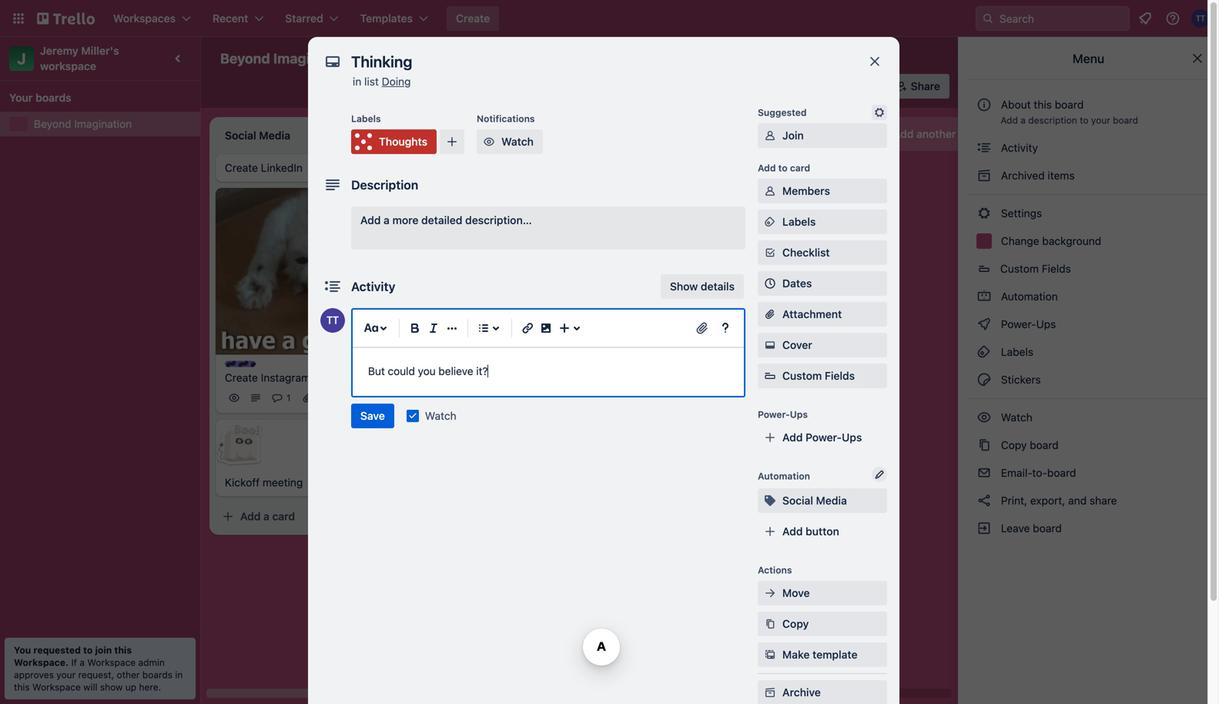 Task type: locate. For each thing, give the bounding box(es) containing it.
in left doing link
[[353, 75, 362, 88]]

share
[[911, 80, 941, 92]]

1 horizontal spatial beyond imagination
[[220, 50, 352, 67]]

terry turtle (terryturtle) image
[[1192, 9, 1210, 28], [320, 308, 345, 333], [367, 389, 385, 407]]

sm image inside the print, export, and share 'link'
[[977, 493, 992, 508]]

watch down notifications
[[502, 135, 534, 148]]

list right another
[[959, 127, 974, 140]]

list inside button
[[959, 127, 974, 140]]

0 horizontal spatial power-
[[758, 409, 790, 420]]

to left 'join'
[[83, 645, 93, 656]]

copy up email-
[[1001, 439, 1027, 451]]

add inside add another list button
[[894, 127, 914, 140]]

0 vertical spatial power-
[[1001, 318, 1037, 330]]

0 horizontal spatial labels link
[[758, 210, 887, 234]]

show
[[670, 280, 698, 293]]

sm image inside copy link
[[763, 616, 778, 632]]

your up activity link at right top
[[1091, 115, 1111, 126]]

copy inside "link"
[[1001, 439, 1027, 451]]

power- up social media button
[[806, 431, 842, 444]]

create linkedin
[[225, 161, 303, 174]]

sm image inside make template link
[[763, 647, 778, 663]]

0 horizontal spatial list
[[364, 75, 379, 88]]

1 horizontal spatial activity
[[998, 141, 1038, 154]]

activity up archived
[[998, 141, 1038, 154]]

copy board link
[[968, 433, 1210, 458]]

ups up media
[[842, 431, 862, 444]]

sm image for automation link
[[977, 289, 992, 304]]

doing
[[382, 75, 411, 88]]

custom fields button
[[968, 257, 1210, 281], [758, 368, 887, 384]]

0 horizontal spatial beyond
[[34, 117, 71, 130]]

workspace down approves
[[32, 682, 81, 693]]

bold ⌘b image
[[406, 319, 424, 337]]

sm image inside copy board "link"
[[977, 438, 992, 453]]

add left button
[[783, 525, 803, 538]]

0 horizontal spatial custom fields
[[783, 369, 855, 382]]

0 vertical spatial custom fields
[[1001, 262, 1071, 275]]

0 horizontal spatial this
[[14, 682, 30, 693]]

sm image inside archived items link
[[977, 168, 992, 183]]

boards inside "element"
[[35, 91, 71, 104]]

custom fields down cover link
[[783, 369, 855, 382]]

1 horizontal spatial boards
[[142, 669, 173, 680]]

0 vertical spatial card
[[790, 163, 811, 173]]

a down about
[[1021, 115, 1026, 126]]

labels up stickers
[[998, 346, 1034, 358]]

editor toolbar toolbar
[[359, 316, 738, 340]]

social media button
[[758, 488, 887, 513]]

email-to-board link
[[968, 461, 1210, 485]]

watch down but could you believe it? on the bottom
[[425, 409, 457, 422]]

sm image inside settings link
[[977, 206, 992, 221]]

0 vertical spatial ruby anderson (rubyanderson7) image
[[863, 75, 885, 97]]

0 vertical spatial create
[[456, 12, 490, 25]]

this right 'join'
[[114, 645, 132, 656]]

2 horizontal spatial labels
[[998, 346, 1034, 358]]

change background link
[[968, 229, 1210, 253]]

1 vertical spatial ruby anderson (rubyanderson7) image
[[607, 373, 626, 392]]

add left another
[[894, 127, 914, 140]]

1 vertical spatial power-ups
[[758, 409, 808, 420]]

power-ups up the add power-ups
[[758, 409, 808, 420]]

terry turtle (terryturtle) image up join link
[[823, 75, 845, 97]]

color: bold red, title: "thoughts" element
[[351, 129, 437, 154]]

the
[[507, 334, 523, 347]]

1 vertical spatial ups
[[790, 409, 808, 420]]

sm image inside members link
[[763, 183, 778, 199]]

activity up the text styles 'icon'
[[351, 279, 396, 294]]

color: purple, title: none image
[[225, 361, 256, 367]]

2 horizontal spatial power-
[[1001, 318, 1037, 330]]

create for create
[[456, 12, 490, 25]]

labels up color: bold red, title: "thoughts" element
[[351, 113, 381, 124]]

add button
[[783, 525, 840, 538]]

custom fields down change background
[[1001, 262, 1071, 275]]

1 horizontal spatial imagination
[[273, 50, 352, 67]]

automation up social
[[758, 471, 810, 481]]

activity link
[[968, 136, 1210, 160]]

sm image inside the email-to-board link
[[977, 465, 992, 481]]

card up members
[[790, 163, 811, 173]]

0 vertical spatial boards
[[35, 91, 71, 104]]

sm image inside watch link
[[977, 410, 992, 425]]

power-ups link
[[968, 312, 1210, 337]]

1 vertical spatial fields
[[825, 369, 855, 382]]

sm image for copy link
[[763, 616, 778, 632]]

this inside about this board add a description to your board
[[1034, 98, 1052, 111]]

ups down automation link
[[1037, 318, 1056, 330]]

believe
[[439, 365, 473, 377]]

add a card button down leftover pie link
[[653, 326, 826, 350]]

terry turtle (terryturtle) image up "save"
[[367, 389, 385, 407]]

sm image inside checklist link
[[763, 245, 778, 260]]

workspace
[[40, 60, 96, 72]]

add a card button
[[653, 326, 826, 350], [216, 504, 388, 529]]

show
[[100, 682, 123, 693]]

add
[[1001, 115, 1018, 126], [894, 127, 914, 140], [758, 163, 776, 173], [361, 214, 381, 226], [678, 331, 698, 344], [783, 431, 803, 444], [240, 510, 261, 523], [783, 525, 803, 538]]

1 horizontal spatial ups
[[842, 431, 862, 444]]

list
[[364, 75, 379, 88], [959, 127, 974, 140]]

email-to-board
[[998, 466, 1077, 479]]

0 horizontal spatial imagination
[[74, 117, 132, 130]]

1 vertical spatial terry turtle (terryturtle) image
[[564, 373, 582, 392]]

custom fields for the bottommost custom fields button
[[783, 369, 855, 382]]

0 horizontal spatial your
[[56, 669, 76, 680]]

approves
[[14, 669, 54, 680]]

1 vertical spatial activity
[[351, 279, 396, 294]]

this
[[1034, 98, 1052, 111], [114, 645, 132, 656], [14, 682, 30, 693]]

workspace down 'join'
[[87, 657, 136, 668]]

your boards
[[9, 91, 71, 104]]

1 vertical spatial card
[[710, 331, 733, 344]]

watch up copy board on the bottom right
[[998, 411, 1036, 424]]

this down approves
[[14, 682, 30, 693]]

sm image for power-ups
[[977, 317, 992, 332]]

imagination left star or unstar board icon
[[273, 50, 352, 67]]

0 horizontal spatial add a card button
[[216, 504, 388, 529]]

1 horizontal spatial fields
[[1042, 262, 1071, 275]]

2 horizontal spatial to
[[1080, 115, 1089, 126]]

1 vertical spatial copy
[[783, 617, 809, 630]]

boards
[[35, 91, 71, 104], [142, 669, 173, 680]]

1 horizontal spatial jeremy miller (jeremymiller198) image
[[585, 373, 604, 392]]

1 horizontal spatial this
[[114, 645, 132, 656]]

add inside 'add button' button
[[783, 525, 803, 538]]

sm image inside watch button
[[481, 134, 497, 149]]

fields for the bottommost custom fields button
[[825, 369, 855, 382]]

create from template… image
[[832, 332, 844, 344]]

sm image
[[763, 128, 778, 143], [977, 168, 992, 183], [977, 206, 992, 221], [977, 317, 992, 332], [977, 344, 992, 360], [977, 372, 992, 387], [977, 493, 992, 508], [977, 521, 992, 536], [763, 585, 778, 601], [763, 685, 778, 700]]

open help dialog image
[[716, 319, 735, 337]]

star or unstar board image
[[369, 52, 381, 65]]

add down leftover pie
[[678, 331, 698, 344]]

card down meeting
[[272, 510, 295, 523]]

create inside button
[[456, 12, 490, 25]]

imagination
[[273, 50, 352, 67], [74, 117, 132, 130]]

create for create instagram
[[225, 371, 258, 384]]

fields down cover link
[[825, 369, 855, 382]]

your
[[1091, 115, 1111, 126], [56, 669, 76, 680]]

in right the "other"
[[175, 669, 183, 680]]

0 vertical spatial custom fields button
[[968, 257, 1210, 281]]

a
[[1021, 115, 1026, 126], [384, 214, 390, 226], [701, 331, 707, 344], [264, 510, 270, 523], [80, 657, 85, 668]]

watch button
[[477, 129, 543, 154]]

labels up checklist
[[783, 215, 816, 228]]

add another list button
[[866, 117, 1075, 151]]

1 horizontal spatial copy
[[1001, 439, 1027, 451]]

jeremy miller (jeremymiller198) image down could
[[388, 389, 407, 407]]

custom
[[1001, 262, 1039, 275], [783, 369, 822, 382]]

1 vertical spatial custom fields
[[783, 369, 855, 382]]

ups
[[1037, 318, 1056, 330], [790, 409, 808, 420], [842, 431, 862, 444]]

miller's
[[81, 44, 119, 57]]

leftover pie
[[663, 297, 722, 310]]

it?
[[476, 365, 488, 377]]

create button
[[447, 6, 499, 31]]

1 horizontal spatial add a card
[[678, 331, 733, 344]]

share button
[[890, 74, 950, 99]]

custom fields button down change background link
[[968, 257, 1210, 281]]

terry turtle (terryturtle) image right open information menu "icon"
[[1192, 9, 1210, 28]]

leave board link
[[968, 516, 1210, 541]]

you
[[418, 365, 436, 377]]

labels link up checklist link
[[758, 210, 887, 234]]

2 vertical spatial to
[[83, 645, 93, 656]]

custom fields
[[1001, 262, 1071, 275], [783, 369, 855, 382]]

to up members
[[779, 163, 788, 173]]

0 horizontal spatial terry turtle (terryturtle) image
[[564, 373, 582, 392]]

stickers
[[998, 373, 1041, 386]]

add up social
[[783, 431, 803, 444]]

1 horizontal spatial custom fields
[[1001, 262, 1071, 275]]

0 vertical spatial automation
[[998, 290, 1058, 303]]

0 vertical spatial terry turtle (terryturtle) image
[[823, 75, 845, 97]]

card
[[790, 163, 811, 173], [710, 331, 733, 344], [272, 510, 295, 523]]

detailed
[[421, 214, 463, 226]]

workspace
[[87, 657, 136, 668], [32, 682, 81, 693]]

sm image for stickers
[[977, 372, 992, 387]]

1 vertical spatial labels
[[783, 215, 816, 228]]

sm image for print, export, and share
[[977, 493, 992, 508]]

add down about
[[1001, 115, 1018, 126]]

beyond imagination link
[[34, 116, 191, 132]]

1 horizontal spatial beyond
[[220, 50, 270, 67]]

0 vertical spatial terry turtle (terryturtle) image
[[1192, 9, 1210, 28]]

linkedin
[[261, 161, 303, 174]]

2 vertical spatial card
[[272, 510, 295, 523]]

2 vertical spatial ups
[[842, 431, 862, 444]]

2 vertical spatial this
[[14, 682, 30, 693]]

0 vertical spatial labels
[[351, 113, 381, 124]]

card down pie
[[710, 331, 733, 344]]

jeremy miller (jeremymiller198) image
[[843, 75, 865, 97], [585, 373, 604, 392], [388, 389, 407, 407]]

terry turtle (terryturtle) image
[[823, 75, 845, 97], [564, 373, 582, 392]]

sm image for archived items
[[977, 168, 992, 183]]

0 vertical spatial this
[[1034, 98, 1052, 111]]

sm image inside stickers link
[[977, 372, 992, 387]]

imagination down your boards with 1 items "element"
[[74, 117, 132, 130]]

sm image inside automation link
[[977, 289, 992, 304]]

a left open help dialog image
[[701, 331, 707, 344]]

0 horizontal spatial copy
[[783, 617, 809, 630]]

to up activity link at right top
[[1080, 115, 1089, 126]]

power-ups up stickers
[[998, 318, 1059, 330]]

None text field
[[344, 48, 852, 75]]

1 horizontal spatial watch
[[502, 135, 534, 148]]

sm image for leave board
[[977, 521, 992, 536]]

background
[[1043, 235, 1102, 247]]

1 vertical spatial in
[[175, 669, 183, 680]]

power- up stickers
[[1001, 318, 1037, 330]]

jeremy miller (jeremymiller198) image for the leftmost ruby anderson (rubyanderson7) icon
[[585, 373, 604, 392]]

1 vertical spatial your
[[56, 669, 76, 680]]

search image
[[982, 12, 995, 25]]

this up description
[[1034, 98, 1052, 111]]

back to home image
[[37, 6, 95, 31]]

1 horizontal spatial workspace
[[87, 657, 136, 668]]

power-ups
[[998, 318, 1059, 330], [758, 409, 808, 420]]

a inside if a workspace admin approves your request, other boards in this workspace will show up here.
[[80, 657, 85, 668]]

0 vertical spatial workspace
[[87, 657, 136, 668]]

another
[[917, 127, 956, 140]]

add a card down kickoff meeting
[[240, 510, 295, 523]]

custom down cover
[[783, 369, 822, 382]]

ups up the add power-ups
[[790, 409, 808, 420]]

custom fields button down cover link
[[758, 368, 887, 384]]

sm image for make template link
[[763, 647, 778, 663]]

your down if
[[56, 669, 76, 680]]

a inside "link"
[[384, 214, 390, 226]]

jeremy miller (jeremymiller198) image down the editor toolbar toolbar
[[585, 373, 604, 392]]

copy for copy board
[[1001, 439, 1027, 451]]

jeremy miller (jeremymiller198) image up join link
[[843, 75, 865, 97]]

jeremy miller (jeremymiller198) image for right ruby anderson (rubyanderson7) icon
[[843, 75, 865, 97]]

sm image inside power-ups link
[[977, 317, 992, 332]]

save button
[[351, 404, 394, 428]]

0 horizontal spatial card
[[272, 510, 295, 523]]

power- up the add power-ups
[[758, 409, 790, 420]]

sm image inside cover link
[[763, 337, 778, 353]]

1 horizontal spatial power-
[[806, 431, 842, 444]]

request,
[[78, 669, 114, 680]]

2 horizontal spatial this
[[1034, 98, 1052, 111]]

checklist
[[783, 246, 830, 259]]

2 horizontal spatial ups
[[1037, 318, 1056, 330]]

create instagram link
[[225, 370, 404, 386]]

but could you believe it?
[[368, 365, 488, 377]]

sm image for activity link at right top
[[977, 140, 992, 156]]

0 vertical spatial in
[[353, 75, 362, 88]]

sm image inside leave board link
[[977, 521, 992, 536]]

terry turtle (terryturtle) image left the text styles 'icon'
[[320, 308, 345, 333]]

0 vertical spatial power-ups
[[998, 318, 1059, 330]]

2 horizontal spatial jeremy miller (jeremymiller198) image
[[843, 75, 865, 97]]

0 vertical spatial add a card button
[[653, 326, 826, 350]]

social media
[[783, 494, 847, 507]]

1 horizontal spatial to
[[779, 163, 788, 173]]

thoughts
[[379, 135, 428, 148]]

sm image inside move 'link'
[[763, 585, 778, 601]]

terry turtle (terryturtle) image down compliment the chef link
[[564, 373, 582, 392]]

1 vertical spatial create
[[225, 161, 258, 174]]

about
[[1001, 98, 1031, 111]]

sm image inside social media button
[[763, 493, 778, 508]]

watch inside watch link
[[998, 411, 1036, 424]]

31
[[482, 355, 492, 366]]

sm image for the email-to-board link
[[977, 465, 992, 481]]

labels link down power-ups link
[[968, 340, 1210, 364]]

archived items link
[[968, 163, 1210, 188]]

this inside you requested to join this workspace.
[[114, 645, 132, 656]]

copy up make
[[783, 617, 809, 630]]

print, export, and share link
[[968, 488, 1210, 513]]

1 horizontal spatial terry turtle (terryturtle) image
[[823, 75, 845, 97]]

boards down admin
[[142, 669, 173, 680]]

list down star or unstar board icon
[[364, 75, 379, 88]]

1 vertical spatial add a card button
[[216, 504, 388, 529]]

to inside about this board add a description to your board
[[1080, 115, 1089, 126]]

1 vertical spatial imagination
[[74, 117, 132, 130]]

1 vertical spatial terry turtle (terryturtle) image
[[320, 308, 345, 333]]

board up description
[[1055, 98, 1084, 111]]

0 vertical spatial imagination
[[273, 50, 352, 67]]

watch
[[502, 135, 534, 148], [425, 409, 457, 422], [998, 411, 1036, 424]]

0 vertical spatial your
[[1091, 115, 1111, 126]]

fields down change background
[[1042, 262, 1071, 275]]

in
[[353, 75, 362, 88], [175, 669, 183, 680]]

beyond
[[220, 50, 270, 67], [34, 117, 71, 130]]

1 horizontal spatial add a card button
[[653, 326, 826, 350]]

about this board add a description to your board
[[1001, 98, 1139, 126]]

ruby anderson (rubyanderson7) image
[[863, 75, 885, 97], [607, 373, 626, 392]]

sm image
[[660, 74, 681, 96], [872, 105, 887, 120], [481, 134, 497, 149], [977, 140, 992, 156], [763, 183, 778, 199], [763, 214, 778, 230], [763, 245, 778, 260], [977, 289, 992, 304], [763, 337, 778, 353], [977, 410, 992, 425], [977, 438, 992, 453], [977, 465, 992, 481], [763, 493, 778, 508], [763, 616, 778, 632], [763, 647, 778, 663]]

add a card button down the kickoff meeting link
[[216, 504, 388, 529]]

1 vertical spatial boards
[[142, 669, 173, 680]]

add left more
[[361, 214, 381, 226]]

a left more
[[384, 214, 390, 226]]

automation down change
[[998, 290, 1058, 303]]

copy
[[1001, 439, 1027, 451], [783, 617, 809, 630]]

power-
[[1001, 318, 1037, 330], [758, 409, 790, 420], [806, 431, 842, 444]]

kickoff meeting
[[225, 476, 303, 489]]

add inside add a more detailed description… "link"
[[361, 214, 381, 226]]

custom down change
[[1001, 262, 1039, 275]]

0 vertical spatial ups
[[1037, 318, 1056, 330]]

sm image inside activity link
[[977, 140, 992, 156]]

automation link
[[968, 284, 1210, 309]]

add a card down pie
[[678, 331, 733, 344]]

items
[[1048, 169, 1075, 182]]

stickers link
[[968, 367, 1210, 392]]

watch inside watch button
[[502, 135, 534, 148]]

other
[[117, 669, 140, 680]]

1 vertical spatial add a card
[[240, 510, 295, 523]]

boards right your
[[35, 91, 71, 104]]

0 horizontal spatial beyond imagination
[[34, 117, 132, 130]]

a right if
[[80, 657, 85, 668]]

board up 'to-'
[[1030, 439, 1059, 451]]

1 horizontal spatial labels link
[[968, 340, 1210, 364]]

attach and insert link image
[[695, 320, 710, 336]]

copy for copy
[[783, 617, 809, 630]]

0 vertical spatial copy
[[1001, 439, 1027, 451]]



Task type: vqa. For each thing, say whether or not it's contained in the screenshot.
Add a more detailed description… "LINK"
yes



Task type: describe. For each thing, give the bounding box(es) containing it.
add inside about this board add a description to your board
[[1001, 115, 1018, 126]]

more
[[393, 214, 419, 226]]

settings link
[[968, 201, 1210, 226]]

chef
[[526, 334, 549, 347]]

sm image for watch link
[[977, 410, 992, 425]]

add inside add power-ups link
[[783, 431, 803, 444]]

workspace.
[[14, 657, 69, 668]]

share
[[1090, 494, 1117, 507]]

0 horizontal spatial ups
[[790, 409, 808, 420]]

text styles image
[[362, 319, 381, 337]]

leave
[[1001, 522, 1030, 535]]

imagination inside text field
[[273, 50, 352, 67]]

pie
[[706, 297, 722, 310]]

1 vertical spatial custom fields button
[[758, 368, 887, 384]]

your boards with 1 items element
[[9, 89, 183, 107]]

export,
[[1031, 494, 1066, 507]]

you requested to join this workspace.
[[14, 645, 132, 668]]

save
[[361, 409, 385, 422]]

compliment the chef
[[444, 334, 549, 347]]

copy link
[[758, 612, 887, 636]]

move link
[[758, 581, 887, 605]]

add down kickoff
[[240, 510, 261, 523]]

beyond imagination inside text field
[[220, 50, 352, 67]]

board up activity link at right top
[[1113, 115, 1139, 126]]

sm image inside archive link
[[763, 685, 778, 700]]

0 horizontal spatial ruby anderson (rubyanderson7) image
[[607, 373, 626, 392]]

sm image for cover link
[[763, 337, 778, 353]]

will
[[83, 682, 97, 693]]

actions
[[758, 565, 792, 575]]

beyond inside text field
[[220, 50, 270, 67]]

create for create linkedin
[[225, 161, 258, 174]]

sm image inside join link
[[763, 128, 778, 143]]

0 notifications image
[[1136, 9, 1155, 28]]

and
[[1069, 494, 1087, 507]]

description…
[[465, 214, 532, 226]]

join
[[783, 129, 804, 142]]

0 vertical spatial labels link
[[758, 210, 887, 234]]

description
[[1029, 115, 1078, 126]]

1 vertical spatial power-
[[758, 409, 790, 420]]

Main content area, start typing to enter text. text field
[[368, 362, 729, 381]]

a down kickoff meeting
[[264, 510, 270, 523]]

Dec 31 checkbox
[[444, 352, 497, 370]]

leave board
[[998, 522, 1062, 535]]

jeremy miller's workspace
[[40, 44, 122, 72]]

up
[[125, 682, 136, 693]]

sm image for copy board "link"
[[977, 438, 992, 453]]

2 vertical spatial power-
[[806, 431, 842, 444]]

to inside you requested to join this workspace.
[[83, 645, 93, 656]]

meeting
[[263, 476, 303, 489]]

details
[[701, 280, 735, 293]]

archive
[[783, 686, 821, 699]]

change background
[[998, 235, 1102, 247]]

sm image for labels
[[977, 344, 992, 360]]

to-
[[1033, 466, 1048, 479]]

description
[[351, 178, 418, 192]]

attachment
[[783, 308, 842, 320]]

admin
[[138, 657, 165, 668]]

1 vertical spatial beyond imagination
[[34, 117, 132, 130]]

0 vertical spatial add a card
[[678, 331, 733, 344]]

in list doing
[[353, 75, 411, 88]]

sm image for members link
[[763, 183, 778, 199]]

workspace visible image
[[399, 52, 412, 65]]

2 vertical spatial terry turtle (terryturtle) image
[[367, 389, 385, 407]]

copy board
[[998, 439, 1059, 451]]

board up the print, export, and share
[[1048, 466, 1077, 479]]

custom fields for the right custom fields button
[[1001, 262, 1071, 275]]

add button button
[[758, 519, 887, 544]]

board down export,
[[1033, 522, 1062, 535]]

add another list
[[894, 127, 974, 140]]

show details link
[[661, 274, 744, 299]]

watch link
[[968, 405, 1210, 430]]

suggested
[[758, 107, 807, 118]]

open information menu image
[[1166, 11, 1181, 26]]

notifications
[[477, 113, 535, 124]]

0 horizontal spatial watch
[[425, 409, 457, 422]]

0 horizontal spatial add a card
[[240, 510, 295, 523]]

custom for the right custom fields button
[[1001, 262, 1039, 275]]

cover link
[[758, 333, 887, 357]]

compliment the chef link
[[444, 333, 622, 349]]

1 vertical spatial to
[[779, 163, 788, 173]]

join
[[95, 645, 112, 656]]

terry turtle (terryturtle) image for the leftmost ruby anderson (rubyanderson7) icon's jeremy miller (jeremymiller198) icon
[[564, 373, 582, 392]]

more formatting image
[[443, 319, 461, 337]]

terry turtle (terryturtle) image for right ruby anderson (rubyanderson7) icon jeremy miller (jeremymiller198) icon
[[823, 75, 845, 97]]

1 horizontal spatial in
[[353, 75, 362, 88]]

link image
[[518, 319, 537, 337]]

0 horizontal spatial activity
[[351, 279, 396, 294]]

this inside if a workspace admin approves your request, other boards in this workspace will show up here.
[[14, 682, 30, 693]]

create linkedin link
[[225, 160, 404, 176]]

could
[[388, 365, 415, 377]]

lists image
[[475, 319, 493, 337]]

if a workspace admin approves your request, other boards in this workspace will show up here.
[[14, 657, 183, 693]]

primary element
[[0, 0, 1219, 37]]

1 horizontal spatial power-ups
[[998, 318, 1059, 330]]

0 horizontal spatial power-ups
[[758, 409, 808, 420]]

0 horizontal spatial jeremy miller (jeremymiller198) image
[[388, 389, 407, 407]]

0 horizontal spatial labels
[[351, 113, 381, 124]]

change
[[1001, 235, 1040, 247]]

1 vertical spatial automation
[[758, 471, 810, 481]]

social
[[783, 494, 813, 507]]

requested
[[33, 645, 81, 656]]

1 horizontal spatial custom fields button
[[968, 257, 1210, 281]]

archived
[[1001, 169, 1045, 182]]

compliment
[[444, 334, 504, 347]]

archive link
[[758, 680, 887, 704]]

image image
[[537, 319, 555, 337]]

board inside "link"
[[1030, 439, 1059, 451]]

jeremy
[[40, 44, 78, 57]]

1 vertical spatial beyond
[[34, 117, 71, 130]]

checklist link
[[758, 240, 887, 265]]

j
[[17, 49, 26, 67]]

italic ⌘i image
[[424, 319, 443, 337]]

1
[[287, 393, 291, 403]]

custom for the bottommost custom fields button
[[783, 369, 822, 382]]

boards inside if a workspace admin approves your request, other boards in this workspace will show up here.
[[142, 669, 173, 680]]

members link
[[758, 179, 887, 203]]

0 vertical spatial activity
[[998, 141, 1038, 154]]

dates button
[[758, 271, 887, 296]]

your
[[9, 91, 33, 104]]

your inside if a workspace admin approves your request, other boards in this workspace will show up here.
[[56, 669, 76, 680]]

sm image for settings
[[977, 206, 992, 221]]

add to card
[[758, 163, 811, 173]]

sm image for checklist link
[[763, 245, 778, 260]]

add power-ups
[[783, 431, 862, 444]]

show details
[[670, 280, 735, 293]]

your inside about this board add a description to your board
[[1091, 115, 1111, 126]]

if
[[71, 657, 77, 668]]

you
[[14, 645, 31, 656]]

sm image for social media button
[[763, 493, 778, 508]]

a inside about this board add a description to your board
[[1021, 115, 1026, 126]]

add a more detailed description… link
[[351, 206, 746, 250]]

dec 31
[[462, 355, 492, 366]]

in inside if a workspace admin approves your request, other boards in this workspace will show up here.
[[175, 669, 183, 680]]

move
[[783, 587, 810, 599]]

kickoff
[[225, 476, 260, 489]]

Board name text field
[[213, 46, 359, 71]]

settings
[[998, 207, 1042, 220]]

Search field
[[995, 7, 1129, 30]]

1 horizontal spatial automation
[[998, 290, 1058, 303]]

doing link
[[382, 75, 411, 88]]

add down suggested
[[758, 163, 776, 173]]

1 horizontal spatial labels
[[783, 215, 816, 228]]

2 horizontal spatial terry turtle (terryturtle) image
[[1192, 9, 1210, 28]]

attachment button
[[758, 302, 887, 327]]

instagram
[[261, 371, 311, 384]]

leftover pie link
[[663, 296, 841, 312]]

dec
[[462, 355, 479, 366]]

make template
[[783, 648, 858, 661]]

sm image for watch button
[[481, 134, 497, 149]]

1 vertical spatial workspace
[[32, 682, 81, 693]]

2 horizontal spatial card
[[790, 163, 811, 173]]

1 horizontal spatial ruby anderson (rubyanderson7) image
[[863, 75, 885, 97]]

media
[[816, 494, 847, 507]]

1 horizontal spatial card
[[710, 331, 733, 344]]

button
[[806, 525, 840, 538]]

fields for the right custom fields button
[[1042, 262, 1071, 275]]

make template link
[[758, 642, 887, 667]]

members
[[783, 184, 830, 197]]



